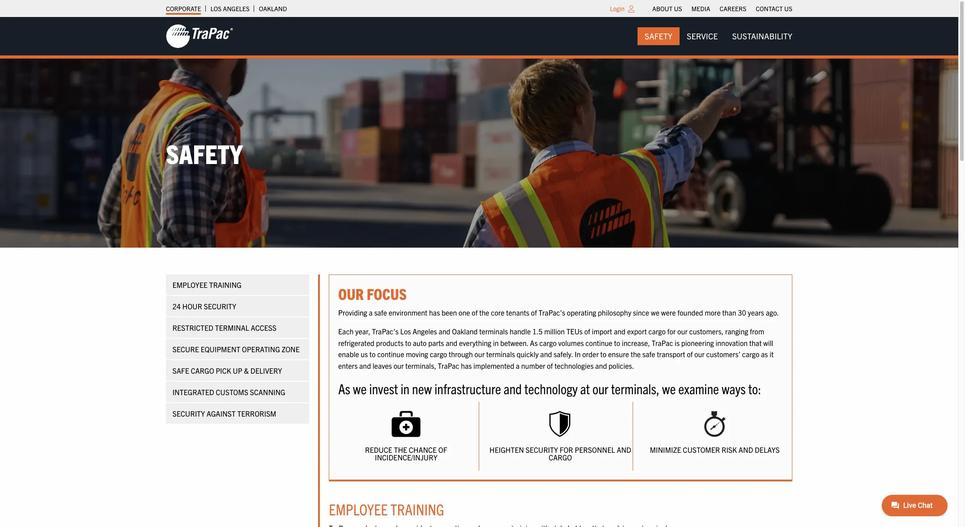 Task type: locate. For each thing, give the bounding box(es) containing it.
0 horizontal spatial safe
[[374, 309, 387, 318]]

us for contact us
[[785, 4, 793, 13]]

terminal
[[215, 324, 250, 333]]

0 horizontal spatial we
[[353, 380, 367, 398]]

ways
[[722, 380, 746, 398]]

1 vertical spatial a
[[516, 362, 520, 371]]

0 horizontal spatial trapac
[[438, 362, 460, 371]]

1 vertical spatial the
[[631, 350, 641, 359]]

chance
[[409, 446, 437, 455]]

1 and from the left
[[617, 446, 632, 455]]

us for about us
[[674, 4, 682, 13]]

0 vertical spatial angeles
[[223, 4, 250, 13]]

order
[[583, 350, 599, 359]]

0 horizontal spatial us
[[674, 4, 682, 13]]

0 vertical spatial oakland
[[259, 4, 287, 13]]

the left core at the right of page
[[480, 309, 490, 318]]

enable
[[338, 350, 359, 359]]

the
[[394, 446, 407, 455]]

los
[[211, 4, 222, 13], [400, 327, 411, 336]]

0 horizontal spatial trapac's
[[372, 327, 399, 336]]

us
[[674, 4, 682, 13], [785, 4, 793, 13]]

1 horizontal spatial angeles
[[413, 327, 437, 336]]

careers
[[720, 4, 747, 13]]

between.
[[501, 339, 529, 348]]

0 horizontal spatial a
[[369, 309, 373, 318]]

providing
[[338, 309, 367, 318]]

we left the were
[[651, 309, 660, 318]]

0 vertical spatial in
[[493, 339, 499, 348]]

a down quickly
[[516, 362, 520, 371]]

cargo down that
[[743, 350, 760, 359]]

cargo down parts
[[430, 350, 447, 359]]

in
[[575, 350, 581, 359]]

1 horizontal spatial los
[[400, 327, 411, 336]]

terminals up implemented
[[487, 350, 515, 359]]

los down environment
[[400, 327, 411, 336]]

continue
[[586, 339, 613, 348], [377, 350, 404, 359]]

0 vertical spatial trapac's
[[539, 309, 566, 318]]

0 horizontal spatial employee
[[173, 281, 208, 290]]

0 horizontal spatial training
[[209, 281, 242, 290]]

angeles left oakland 'link'
[[223, 4, 250, 13]]

security
[[204, 302, 237, 311], [173, 410, 205, 419]]

to right order
[[601, 350, 607, 359]]

0 horizontal spatial the
[[480, 309, 490, 318]]

2 us from the left
[[785, 4, 793, 13]]

1 vertical spatial trapac's
[[372, 327, 399, 336]]

1 horizontal spatial training
[[391, 500, 444, 519]]

1 horizontal spatial us
[[785, 4, 793, 13]]

to right us
[[370, 350, 376, 359]]

teus
[[567, 327, 583, 336]]

light image
[[628, 5, 635, 13]]

menu bar down careers
[[638, 27, 800, 45]]

0 horizontal spatial in
[[401, 380, 410, 398]]

and up parts
[[439, 327, 451, 336]]

1 horizontal spatial a
[[516, 362, 520, 371]]

0 vertical spatial trapac
[[652, 339, 673, 348]]

our down the pioneering
[[695, 350, 705, 359]]

as we invest in new infrastructure and technology at our terminals, we examine ways to:
[[338, 380, 762, 398]]

has inside each year, trapac's los angeles and oakland terminals handle 1.5 million teus of import and export cargo for our customers, ranging from refrigerated products to auto parts and everything in between. as cargo volumes continue to increase, trapac is pioneering innovation that will enable us to continue moving cargo through our terminals quickly and safely. in order to ensure the safe transport of our customers' cargo as it enters and leaves our terminals, trapac has implemented a number of technologies and policies.
[[461, 362, 472, 371]]

philosophy
[[598, 309, 632, 318]]

0 vertical spatial terminals
[[479, 327, 508, 336]]

1 vertical spatial security
[[173, 410, 205, 419]]

0 horizontal spatial terminals,
[[406, 362, 436, 371]]

0 horizontal spatial as
[[338, 380, 351, 398]]

safe inside each year, trapac's los angeles and oakland terminals handle 1.5 million teus of import and export cargo for our customers, ranging from refrigerated products to auto parts and everything in between. as cargo volumes continue to increase, trapac is pioneering innovation that will enable us to continue moving cargo through our terminals quickly and safely. in order to ensure the safe transport of our customers' cargo as it enters and leaves our terminals, trapac has implemented a number of technologies and policies.
[[643, 350, 656, 359]]

in left between.
[[493, 339, 499, 348]]

the down increase,
[[631, 350, 641, 359]]

1 vertical spatial oakland
[[452, 327, 478, 336]]

everything
[[459, 339, 492, 348]]

1 horizontal spatial the
[[631, 350, 641, 359]]

1 vertical spatial terminals,
[[611, 380, 660, 398]]

as down "enters"
[[338, 380, 351, 398]]

contact
[[756, 4, 783, 13]]

1 vertical spatial los
[[400, 327, 411, 336]]

trapac down through
[[438, 362, 460, 371]]

customer
[[683, 446, 720, 455]]

technology
[[525, 380, 578, 398]]

we left invest
[[353, 380, 367, 398]]

1 horizontal spatial oakland
[[452, 327, 478, 336]]

terminals, inside each year, trapac's los angeles and oakland terminals handle 1.5 million teus of import and export cargo for our customers, ranging from refrigerated products to auto parts and everything in between. as cargo volumes continue to increase, trapac is pioneering innovation that will enable us to continue moving cargo through our terminals quickly and safely. in order to ensure the safe transport of our customers' cargo as it enters and leaves our terminals, trapac has implemented a number of technologies and policies.
[[406, 362, 436, 371]]

training
[[209, 281, 242, 290], [391, 500, 444, 519]]

a inside each year, trapac's los angeles and oakland terminals handle 1.5 million teus of import and export cargo for our customers, ranging from refrigerated products to auto parts and everything in between. as cargo volumes continue to increase, trapac is pioneering innovation that will enable us to continue moving cargo through our terminals quickly and safely. in order to ensure the safe transport of our customers' cargo as it enters and leaves our terminals, trapac has implemented a number of technologies and policies.
[[516, 362, 520, 371]]

terminals down core at the right of page
[[479, 327, 508, 336]]

1.5
[[533, 327, 543, 336]]

angeles
[[223, 4, 250, 13], [413, 327, 437, 336]]

1 vertical spatial menu bar
[[638, 27, 800, 45]]

0 vertical spatial as
[[530, 339, 538, 348]]

increase,
[[622, 339, 650, 348]]

to left auto
[[405, 339, 411, 348]]

parts
[[428, 339, 444, 348]]

1 horizontal spatial terminals,
[[611, 380, 660, 398]]

to
[[405, 339, 411, 348], [614, 339, 621, 348], [370, 350, 376, 359], [601, 350, 607, 359]]

as
[[761, 350, 768, 359]]

continue down the products
[[377, 350, 404, 359]]

about
[[653, 4, 673, 13]]

innovation
[[716, 339, 748, 348]]

in left new
[[401, 380, 410, 398]]

safety
[[645, 31, 673, 41], [166, 137, 243, 170]]

safe down focus
[[374, 309, 387, 318]]

our
[[678, 327, 688, 336], [475, 350, 485, 359], [695, 350, 705, 359], [394, 362, 404, 371], [593, 380, 609, 398]]

is
[[675, 339, 680, 348]]

1 vertical spatial in
[[401, 380, 410, 398]]

secure equipment operating zone link
[[166, 339, 309, 360]]

our down the everything
[[475, 350, 485, 359]]

0 horizontal spatial safety
[[166, 137, 243, 170]]

invest
[[369, 380, 398, 398]]

1 us from the left
[[674, 4, 682, 13]]

menu bar
[[648, 2, 797, 15], [638, 27, 800, 45]]

moving
[[406, 350, 428, 359]]

the
[[480, 309, 490, 318], [631, 350, 641, 359]]

security down integrated
[[173, 410, 205, 419]]

los inside each year, trapac's los angeles and oakland terminals handle 1.5 million teus of import and export cargo for our customers, ranging from refrigerated products to auto parts and everything in between. as cargo volumes continue to increase, trapac is pioneering innovation that will enable us to continue moving cargo through our terminals quickly and safely. in order to ensure the safe transport of our customers' cargo as it enters and leaves our terminals, trapac has implemented a number of technologies and policies.
[[400, 327, 411, 336]]

0 vertical spatial has
[[429, 309, 440, 318]]

0 vertical spatial terminals,
[[406, 362, 436, 371]]

0 horizontal spatial continue
[[377, 350, 404, 359]]

us right about
[[674, 4, 682, 13]]

personnel
[[575, 446, 615, 455]]

1 vertical spatial safety
[[166, 137, 243, 170]]

secure
[[173, 345, 199, 354]]

0 horizontal spatial and
[[617, 446, 632, 455]]

sustainability link
[[725, 27, 800, 45]]

1 vertical spatial continue
[[377, 350, 404, 359]]

from
[[750, 327, 765, 336]]

los up corporate image
[[211, 4, 222, 13]]

customers'
[[707, 350, 741, 359]]

1 vertical spatial safe
[[643, 350, 656, 359]]

quickly
[[517, 350, 539, 359]]

0 vertical spatial safe
[[374, 309, 387, 318]]

incidence/injury
[[375, 454, 438, 463]]

security up restricted terminal access
[[204, 302, 237, 311]]

safe cargo pick up & delivery link
[[166, 361, 309, 382]]

0 vertical spatial the
[[480, 309, 490, 318]]

customs
[[216, 388, 249, 397]]

0 horizontal spatial angeles
[[223, 4, 250, 13]]

as down 1.5
[[530, 339, 538, 348]]

operating
[[242, 345, 280, 354]]

1 horizontal spatial has
[[461, 362, 472, 371]]

1 vertical spatial employee
[[329, 500, 388, 519]]

auto
[[413, 339, 427, 348]]

and
[[439, 327, 451, 336], [614, 327, 626, 336], [446, 339, 458, 348], [541, 350, 552, 359], [359, 362, 371, 371], [596, 362, 607, 371], [504, 380, 522, 398]]

integrated customs scanning link
[[166, 382, 309, 403]]

1 horizontal spatial in
[[493, 339, 499, 348]]

menu bar up 'service'
[[648, 2, 797, 15]]

trapac's
[[539, 309, 566, 318], [372, 327, 399, 336]]

employee training link
[[166, 275, 309, 296]]

0 horizontal spatial oakland
[[259, 4, 287, 13]]

enters
[[338, 362, 358, 371]]

products
[[376, 339, 404, 348]]

1 horizontal spatial safety
[[645, 31, 673, 41]]

0 vertical spatial training
[[209, 281, 242, 290]]

has left the been
[[429, 309, 440, 318]]

1 horizontal spatial continue
[[586, 339, 613, 348]]

we left "examine"
[[662, 380, 676, 398]]

us right contact
[[785, 4, 793, 13]]

each
[[338, 327, 354, 336]]

employee
[[173, 281, 208, 290], [329, 500, 388, 519]]

0 vertical spatial continue
[[586, 339, 613, 348]]

cargo
[[649, 327, 666, 336], [540, 339, 557, 348], [430, 350, 447, 359], [743, 350, 760, 359]]

trapac's inside each year, trapac's los angeles and oakland terminals handle 1.5 million teus of import and export cargo for our customers, ranging from refrigerated products to auto parts and everything in between. as cargo volumes continue to increase, trapac is pioneering innovation that will enable us to continue moving cargo through our terminals quickly and safely. in order to ensure the safe transport of our customers' cargo as it enters and leaves our terminals, trapac has implemented a number of technologies and policies.
[[372, 327, 399, 336]]

to up the ensure
[[614, 339, 621, 348]]

our right for
[[678, 327, 688, 336]]

cargo left for
[[649, 327, 666, 336]]

menu bar containing safety
[[638, 27, 800, 45]]

24
[[173, 302, 181, 311]]

ranging
[[726, 327, 749, 336]]

of right one
[[472, 309, 478, 318]]

terminals,
[[406, 362, 436, 371], [611, 380, 660, 398]]

focus
[[367, 284, 407, 304]]

1 vertical spatial employee training
[[329, 500, 444, 519]]

cargo down million
[[540, 339, 557, 348]]

continue down import
[[586, 339, 613, 348]]

1 horizontal spatial safe
[[643, 350, 656, 359]]

has down through
[[461, 362, 472, 371]]

0 vertical spatial safety
[[645, 31, 673, 41]]

since
[[633, 309, 650, 318]]

1 horizontal spatial and
[[739, 446, 754, 455]]

angeles up auto
[[413, 327, 437, 336]]

than
[[723, 309, 737, 318]]

terminals, down moving
[[406, 362, 436, 371]]

safety link
[[638, 27, 680, 45]]

and right personnel
[[617, 446, 632, 455]]

heighten security for personnel and cargo
[[490, 446, 632, 463]]

against
[[207, 410, 236, 419]]

ensure
[[608, 350, 629, 359]]

0 horizontal spatial employee training
[[173, 281, 242, 290]]

a right providing
[[369, 309, 373, 318]]

1 vertical spatial angeles
[[413, 327, 437, 336]]

export
[[627, 327, 647, 336]]

1 horizontal spatial we
[[651, 309, 660, 318]]

a
[[369, 309, 373, 318], [516, 362, 520, 371]]

trapac's up the products
[[372, 327, 399, 336]]

terminals, down policies.
[[611, 380, 660, 398]]

contact us
[[756, 4, 793, 13]]

safe down increase,
[[643, 350, 656, 359]]

corporate image
[[166, 24, 233, 49]]

oakland up the everything
[[452, 327, 478, 336]]

and right risk
[[739, 446, 754, 455]]

oakland right los angeles
[[259, 4, 287, 13]]

trapac's up million
[[539, 309, 566, 318]]

1 horizontal spatial as
[[530, 339, 538, 348]]

us
[[361, 350, 368, 359]]

safe
[[173, 367, 189, 376]]

in inside each year, trapac's los angeles and oakland terminals handle 1.5 million teus of import and export cargo for our customers, ranging from refrigerated products to auto parts and everything in between. as cargo volumes continue to increase, trapac is pioneering innovation that will enable us to continue moving cargo through our terminals quickly and safely. in order to ensure the safe transport of our customers' cargo as it enters and leaves our terminals, trapac has implemented a number of technologies and policies.
[[493, 339, 499, 348]]

of
[[439, 446, 447, 455]]

1 vertical spatial has
[[461, 362, 472, 371]]

trapac up transport
[[652, 339, 673, 348]]

0 vertical spatial los
[[211, 4, 222, 13]]

for
[[560, 446, 573, 455]]

0 vertical spatial employee
[[173, 281, 208, 290]]

0 vertical spatial menu bar
[[648, 2, 797, 15]]

and down implemented
[[504, 380, 522, 398]]

it
[[770, 350, 774, 359]]



Task type: describe. For each thing, give the bounding box(es) containing it.
integrated
[[173, 388, 214, 397]]

scanning
[[250, 388, 286, 397]]

volumes
[[559, 339, 584, 348]]

providing a safe environment has been one of the core tenants of trapac's operating philosophy since we were founded more than 30 years ago.
[[338, 309, 779, 318]]

of down the pioneering
[[687, 350, 693, 359]]

1 horizontal spatial employee
[[329, 500, 388, 519]]

our
[[338, 284, 364, 304]]

0 horizontal spatial has
[[429, 309, 440, 318]]

cargo
[[191, 367, 214, 376]]

0 vertical spatial security
[[204, 302, 237, 311]]

minimize
[[650, 446, 682, 455]]

one
[[459, 309, 470, 318]]

our right at
[[593, 380, 609, 398]]

minimize customer risk and delays
[[650, 446, 780, 455]]

1 vertical spatial trapac
[[438, 362, 460, 371]]

of right number
[[547, 362, 553, 371]]

1 vertical spatial terminals
[[487, 350, 515, 359]]

integrated customs scanning
[[173, 388, 286, 397]]

new
[[412, 380, 432, 398]]

and inside heighten security for personnel and cargo
[[617, 446, 632, 455]]

1 horizontal spatial employee training
[[329, 500, 444, 519]]

30
[[738, 309, 746, 318]]

security inside "link"
[[173, 410, 205, 419]]

customers,
[[690, 327, 724, 336]]

about us
[[653, 4, 682, 13]]

media
[[692, 4, 711, 13]]

menu bar containing about us
[[648, 2, 797, 15]]

risk
[[722, 446, 737, 455]]

examine
[[679, 380, 719, 398]]

policies.
[[609, 362, 634, 371]]

core
[[491, 309, 505, 318]]

operating
[[567, 309, 597, 318]]

cargo
[[549, 454, 572, 463]]

sustainability
[[733, 31, 793, 41]]

leaves
[[373, 362, 392, 371]]

terrorism
[[238, 410, 277, 419]]

2 horizontal spatial we
[[662, 380, 676, 398]]

were
[[661, 309, 676, 318]]

and down us
[[359, 362, 371, 371]]

that
[[750, 339, 762, 348]]

1 vertical spatial as
[[338, 380, 351, 398]]

1 horizontal spatial trapac's
[[539, 309, 566, 318]]

safety menu item
[[638, 27, 680, 45]]

restricted terminal access link
[[166, 318, 309, 339]]

handle
[[510, 327, 531, 336]]

24 hour security link
[[166, 296, 309, 317]]

angeles inside each year, trapac's los angeles and oakland terminals handle 1.5 million teus of import and export cargo for our customers, ranging from refrigerated products to auto parts and everything in between. as cargo volumes continue to increase, trapac is pioneering innovation that will enable us to continue moving cargo through our terminals quickly and safely. in order to ensure the safe transport of our customers' cargo as it enters and leaves our terminals, trapac has implemented a number of technologies and policies.
[[413, 327, 437, 336]]

angeles inside los angeles link
[[223, 4, 250, 13]]

safe cargo pick up & delivery
[[173, 367, 282, 376]]

at
[[581, 380, 590, 398]]

technologies
[[555, 362, 594, 371]]

los angeles
[[211, 4, 250, 13]]

founded
[[678, 309, 703, 318]]

security
[[526, 446, 558, 455]]

infrastructure
[[435, 380, 501, 398]]

each year, trapac's los angeles and oakland terminals handle 1.5 million teus of import and export cargo for our customers, ranging from refrigerated products to auto parts and everything in between. as cargo volumes continue to increase, trapac is pioneering innovation that will enable us to continue moving cargo through our terminals quickly and safely. in order to ensure the safe transport of our customers' cargo as it enters and leaves our terminals, trapac has implemented a number of technologies and policies.
[[338, 327, 774, 371]]

delivery
[[251, 367, 282, 376]]

hour
[[183, 302, 202, 311]]

years
[[748, 309, 765, 318]]

ago.
[[766, 309, 779, 318]]

as inside each year, trapac's los angeles and oakland terminals handle 1.5 million teus of import and export cargo for our customers, ranging from refrigerated products to auto parts and everything in between. as cargo volumes continue to increase, trapac is pioneering innovation that will enable us to continue moving cargo through our terminals quickly and safely. in order to ensure the safe transport of our customers' cargo as it enters and leaves our terminals, trapac has implemented a number of technologies and policies.
[[530, 339, 538, 348]]

to:
[[749, 380, 762, 398]]

tenants
[[506, 309, 530, 318]]

media link
[[692, 2, 711, 15]]

secure equipment operating zone
[[173, 345, 300, 354]]

0 vertical spatial a
[[369, 309, 373, 318]]

1 horizontal spatial trapac
[[652, 339, 673, 348]]

2 and from the left
[[739, 446, 754, 455]]

our right the leaves
[[394, 362, 404, 371]]

been
[[442, 309, 457, 318]]

up
[[233, 367, 243, 376]]

for
[[668, 327, 676, 336]]

number
[[521, 362, 546, 371]]

year,
[[355, 327, 370, 336]]

through
[[449, 350, 473, 359]]

of right teus
[[585, 327, 591, 336]]

service link
[[680, 27, 725, 45]]

the inside each year, trapac's los angeles and oakland terminals handle 1.5 million teus of import and export cargo for our customers, ranging from refrigerated products to auto parts and everything in between. as cargo volumes continue to increase, trapac is pioneering innovation that will enable us to continue moving cargo through our terminals quickly and safely. in order to ensure the safe transport of our customers' cargo as it enters and leaves our terminals, trapac has implemented a number of technologies and policies.
[[631, 350, 641, 359]]

million
[[545, 327, 565, 336]]

implemented
[[474, 362, 515, 371]]

reduce the chance of incidence/injury
[[365, 446, 447, 463]]

equipment
[[201, 345, 241, 354]]

service
[[687, 31, 718, 41]]

environment
[[389, 309, 428, 318]]

and down order
[[596, 362, 607, 371]]

&
[[244, 367, 249, 376]]

and left 'export'
[[614, 327, 626, 336]]

will
[[764, 339, 774, 348]]

1 vertical spatial training
[[391, 500, 444, 519]]

corporate link
[[166, 2, 201, 15]]

and left safely.
[[541, 350, 552, 359]]

of right tenants
[[531, 309, 537, 318]]

0 vertical spatial employee training
[[173, 281, 242, 290]]

safety inside menu item
[[645, 31, 673, 41]]

oakland inside each year, trapac's los angeles and oakland terminals handle 1.5 million teus of import and export cargo for our customers, ranging from refrigerated products to auto parts and everything in between. as cargo volumes continue to increase, trapac is pioneering innovation that will enable us to continue moving cargo through our terminals quickly and safely. in order to ensure the safe transport of our customers' cargo as it enters and leaves our terminals, trapac has implemented a number of technologies and policies.
[[452, 327, 478, 336]]

security against terrorism link
[[166, 404, 309, 424]]

oakland link
[[259, 2, 287, 15]]

pioneering
[[682, 339, 714, 348]]

more
[[705, 309, 721, 318]]

careers link
[[720, 2, 747, 15]]

0 horizontal spatial los
[[211, 4, 222, 13]]

security against terrorism
[[173, 410, 277, 419]]

about us link
[[653, 2, 682, 15]]

and up through
[[446, 339, 458, 348]]



Task type: vqa. For each thing, say whether or not it's contained in the screenshot.
24 Hour Security link
yes



